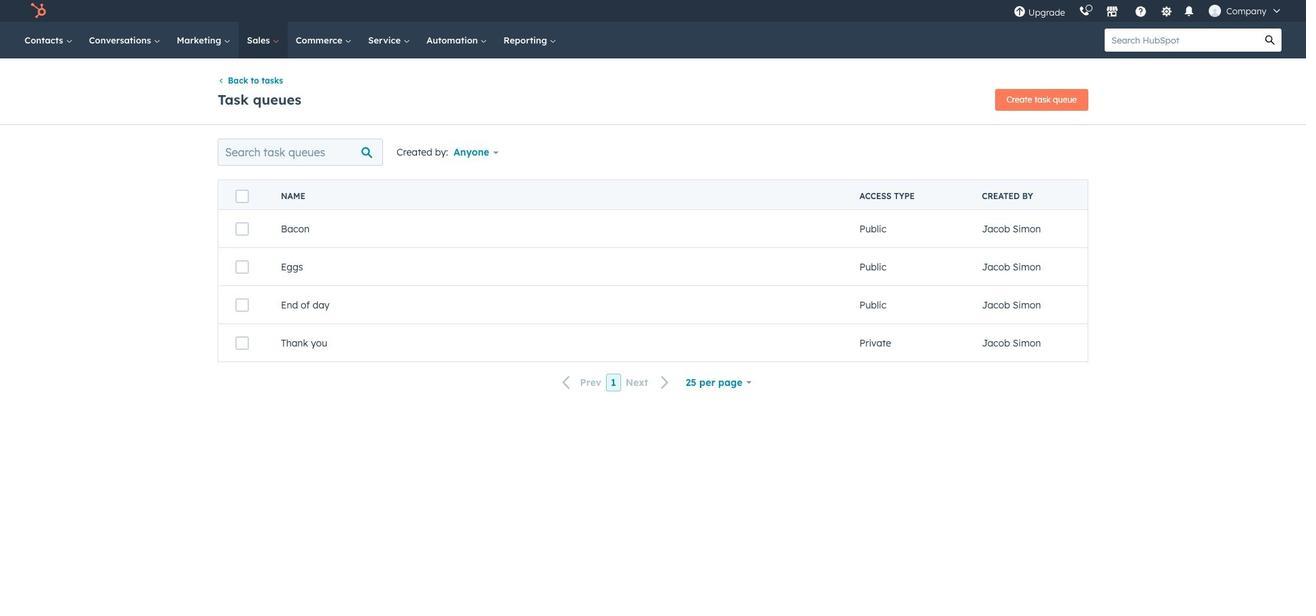 Task type: describe. For each thing, give the bounding box(es) containing it.
jacob simon image
[[1209, 5, 1221, 17]]

Search HubSpot search field
[[1105, 29, 1259, 52]]

marketplaces image
[[1106, 6, 1119, 18]]



Task type: vqa. For each thing, say whether or not it's contained in the screenshot.
"Marketplaces" image
yes



Task type: locate. For each thing, give the bounding box(es) containing it.
Search task queues search field
[[218, 139, 383, 166]]

banner
[[218, 85, 1089, 111]]

menu
[[1007, 0, 1290, 22]]

pagination navigation
[[554, 374, 678, 392]]



